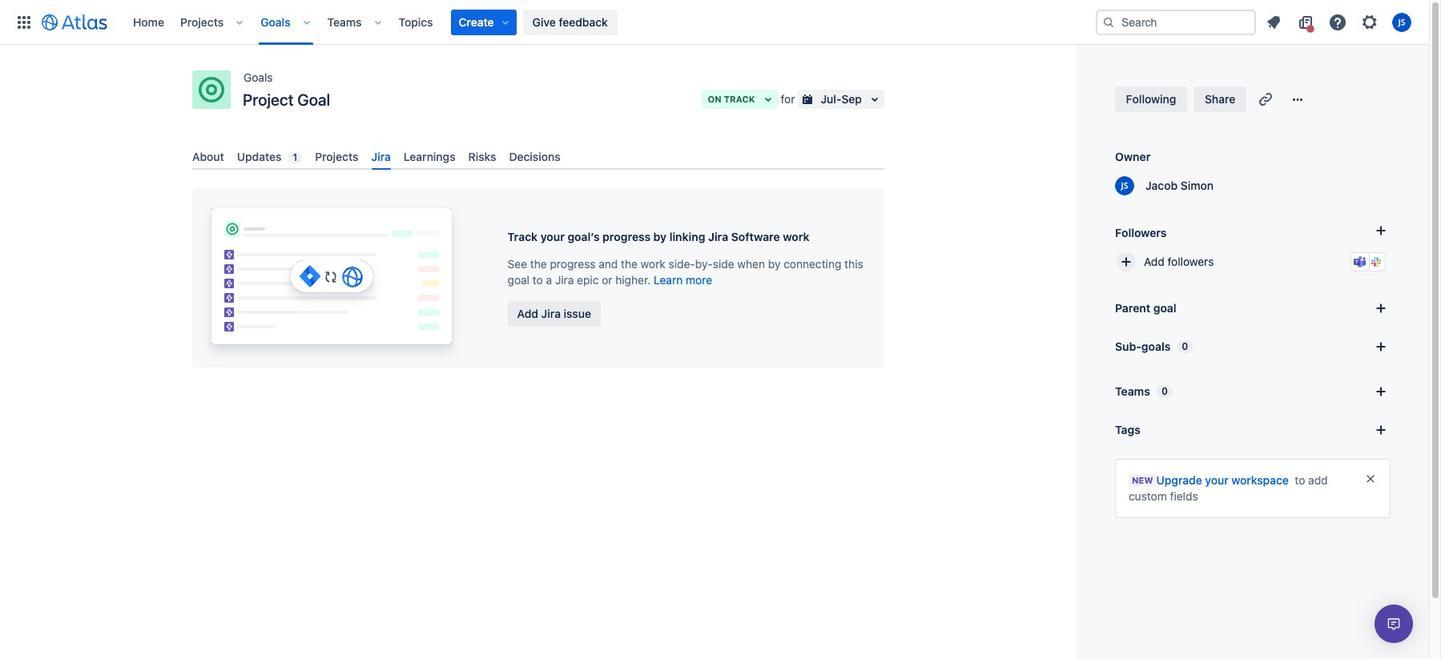 Task type: locate. For each thing, give the bounding box(es) containing it.
goal right the parent
[[1154, 301, 1177, 315]]

2 the from the left
[[621, 257, 638, 271]]

0 vertical spatial your
[[541, 230, 565, 243]]

side-
[[669, 257, 696, 271]]

jira inside tab list
[[372, 150, 391, 164]]

decisions
[[509, 150, 561, 164]]

teams up tags on the bottom of page
[[1116, 385, 1151, 398]]

0 vertical spatial work
[[783, 230, 810, 243]]

goals link
[[256, 9, 295, 35], [244, 68, 273, 87]]

1 horizontal spatial to
[[1296, 474, 1306, 487]]

add inside "popup button"
[[517, 307, 539, 320]]

1 horizontal spatial your
[[1206, 474, 1229, 487]]

progress up epic
[[550, 257, 596, 271]]

notifications image
[[1265, 12, 1284, 32]]

add a follower image
[[1372, 221, 1391, 240]]

the up higher. on the top left
[[621, 257, 638, 271]]

0 down goals
[[1162, 386, 1168, 398]]

to left add
[[1296, 474, 1306, 487]]

give feedback
[[533, 15, 608, 28]]

by right when in the top right of the page
[[768, 257, 781, 271]]

teams left topics on the left top of the page
[[327, 15, 362, 28]]

work up 'connecting'
[[783, 230, 810, 243]]

0 horizontal spatial goal
[[508, 273, 530, 287]]

1 vertical spatial goals link
[[244, 68, 273, 87]]

jira
[[372, 150, 391, 164], [709, 230, 729, 243], [555, 273, 574, 287], [542, 307, 561, 320]]

1 vertical spatial to
[[1296, 474, 1306, 487]]

to left a
[[533, 273, 543, 287]]

jira tab panel
[[186, 170, 891, 368]]

1 horizontal spatial work
[[783, 230, 810, 243]]

0 vertical spatial progress
[[603, 230, 651, 243]]

0 vertical spatial 0
[[1182, 341, 1189, 353]]

give
[[533, 15, 556, 28]]

1
[[293, 151, 298, 164]]

add left issue
[[517, 307, 539, 320]]

tab list containing about
[[186, 143, 891, 170]]

create
[[459, 15, 494, 28]]

0 horizontal spatial your
[[541, 230, 565, 243]]

0 vertical spatial teams
[[327, 15, 362, 28]]

and
[[599, 257, 618, 271]]

1 vertical spatial teams
[[1116, 385, 1151, 398]]

1 vertical spatial by
[[768, 257, 781, 271]]

see the progress and the work side-by-side when by connecting this goal to a jira epic or higher.
[[508, 257, 864, 287]]

by left linking
[[654, 230, 667, 243]]

jira right a
[[555, 273, 574, 287]]

0 horizontal spatial work
[[641, 257, 666, 271]]

by-
[[696, 257, 713, 271]]

more
[[686, 273, 713, 287]]

1 horizontal spatial the
[[621, 257, 638, 271]]

your
[[541, 230, 565, 243], [1206, 474, 1229, 487]]

goals link up goals project goal
[[256, 9, 295, 35]]

jira left issue
[[542, 307, 561, 320]]

tags
[[1116, 423, 1141, 437]]

goals inside goals project goal
[[244, 71, 273, 84]]

higher.
[[616, 273, 651, 287]]

0 vertical spatial to
[[533, 273, 543, 287]]

sub-goals
[[1116, 340, 1171, 353]]

goals project goal
[[243, 71, 330, 109]]

1 horizontal spatial progress
[[603, 230, 651, 243]]

progress inside see the progress and the work side-by-side when by connecting this goal to a jira epic or higher.
[[550, 257, 596, 271]]

1 horizontal spatial by
[[768, 257, 781, 271]]

0 for sub-goals
[[1182, 341, 1189, 353]]

banner
[[0, 0, 1430, 45]]

slack logo showing nan channels are connected to this goal image
[[1371, 256, 1383, 268]]

side
[[713, 257, 735, 271]]

epic
[[577, 273, 599, 287]]

track
[[724, 94, 755, 104]]

for
[[781, 92, 795, 106]]

add
[[1145, 255, 1165, 268], [517, 307, 539, 320]]

simon
[[1181, 179, 1214, 192]]

0 vertical spatial goal
[[508, 273, 530, 287]]

topics link
[[394, 9, 438, 35]]

add jira issue
[[517, 307, 591, 320]]

tab list
[[186, 143, 891, 170]]

followers
[[1168, 255, 1215, 268]]

0 horizontal spatial teams
[[327, 15, 362, 28]]

progress up and on the left of page
[[603, 230, 651, 243]]

jira inside add jira issue "popup button"
[[542, 307, 561, 320]]

add team image
[[1372, 382, 1391, 402]]

1 vertical spatial progress
[[550, 257, 596, 271]]

on track
[[708, 94, 755, 104]]

0 vertical spatial goals
[[261, 15, 291, 28]]

0 horizontal spatial to
[[533, 273, 543, 287]]

software
[[732, 230, 780, 243]]

0 for teams
[[1162, 386, 1168, 398]]

goals up goals project goal
[[261, 15, 291, 28]]

1 vertical spatial work
[[641, 257, 666, 271]]

0 horizontal spatial projects
[[180, 15, 224, 28]]

1 vertical spatial your
[[1206, 474, 1229, 487]]

1 horizontal spatial goal
[[1154, 301, 1177, 315]]

0 horizontal spatial progress
[[550, 257, 596, 271]]

projects
[[180, 15, 224, 28], [315, 150, 359, 164]]

add jira issue button
[[508, 301, 601, 327]]

0 horizontal spatial 0
[[1162, 386, 1168, 398]]

projects inside tab list
[[315, 150, 359, 164]]

top element
[[10, 0, 1096, 44]]

by
[[654, 230, 667, 243], [768, 257, 781, 271]]

0 right goals
[[1182, 341, 1189, 353]]

search image
[[1103, 16, 1116, 28]]

jacob simon link
[[1137, 178, 1214, 194]]

the up a
[[530, 257, 547, 271]]

goal
[[298, 91, 330, 109]]

0 horizontal spatial add
[[517, 307, 539, 320]]

goal's
[[568, 230, 600, 243]]

goals
[[261, 15, 291, 28], [244, 71, 273, 84]]

to inside to add custom fields
[[1296, 474, 1306, 487]]

projects inside the "top" "element"
[[180, 15, 224, 28]]

goals link up project
[[244, 68, 273, 87]]

jira left learnings
[[372, 150, 391, 164]]

goals up project
[[244, 71, 273, 84]]

goals
[[1142, 340, 1171, 353]]

work
[[783, 230, 810, 243], [641, 257, 666, 271]]

work up learn
[[641, 257, 666, 271]]

this
[[845, 257, 864, 271]]

0 horizontal spatial the
[[530, 257, 547, 271]]

jul-sep
[[821, 92, 862, 106]]

goals inside the "top" "element"
[[261, 15, 291, 28]]

more icon image
[[1289, 90, 1308, 109]]

home link
[[128, 9, 169, 35]]

the
[[530, 257, 547, 271], [621, 257, 638, 271]]

1 horizontal spatial 0
[[1182, 341, 1189, 353]]

your right "upgrade"
[[1206, 474, 1229, 487]]

home
[[133, 15, 164, 28]]

parent goal
[[1116, 301, 1177, 315]]

add followers
[[1145, 255, 1215, 268]]

new
[[1132, 475, 1154, 486]]

goal icon image
[[199, 77, 224, 103]]

sep
[[842, 92, 862, 106]]

projects right the home
[[180, 15, 224, 28]]

learnings
[[404, 150, 456, 164]]

to
[[533, 273, 543, 287], [1296, 474, 1306, 487]]

1 vertical spatial add
[[517, 307, 539, 320]]

1 horizontal spatial add
[[1145, 255, 1165, 268]]

updates
[[237, 150, 282, 164]]

sub-
[[1116, 340, 1142, 353]]

goal
[[508, 273, 530, 287], [1154, 301, 1177, 315]]

new upgrade your workspace
[[1132, 474, 1289, 487]]

by inside see the progress and the work side-by-side when by connecting this goal to a jira epic or higher.
[[768, 257, 781, 271]]

share button
[[1194, 87, 1247, 112]]

track
[[508, 230, 538, 243]]

teams
[[327, 15, 362, 28], [1116, 385, 1151, 398]]

0 vertical spatial add
[[1145, 255, 1165, 268]]

your inside jira tab panel
[[541, 230, 565, 243]]

parent
[[1116, 301, 1151, 315]]

0
[[1182, 341, 1189, 353], [1162, 386, 1168, 398]]

progress
[[603, 230, 651, 243], [550, 257, 596, 271]]

1 vertical spatial goals
[[244, 71, 273, 84]]

0 vertical spatial projects
[[180, 15, 224, 28]]

custom
[[1129, 490, 1168, 503]]

add for add jira issue
[[517, 307, 539, 320]]

learn
[[654, 273, 683, 287]]

projects right 1
[[315, 150, 359, 164]]

add right add follower image
[[1145, 255, 1165, 268]]

1 vertical spatial 0
[[1162, 386, 1168, 398]]

on track button
[[702, 90, 778, 109]]

1 vertical spatial projects
[[315, 150, 359, 164]]

1 horizontal spatial projects
[[315, 150, 359, 164]]

1 horizontal spatial teams
[[1116, 385, 1151, 398]]

add followers button
[[1109, 244, 1398, 280]]

goal down see
[[508, 273, 530, 287]]

add inside button
[[1145, 255, 1165, 268]]

teams link
[[323, 9, 367, 35]]

issue
[[564, 307, 591, 320]]

your right track
[[541, 230, 565, 243]]

0 vertical spatial by
[[654, 230, 667, 243]]



Task type: describe. For each thing, give the bounding box(es) containing it.
msteams logo showing  channels are connected to this goal image
[[1355, 256, 1367, 268]]

followers
[[1116, 226, 1167, 239]]

Search field
[[1096, 9, 1257, 35]]

banner containing home
[[0, 0, 1430, 45]]

owner
[[1116, 150, 1151, 164]]

workspace
[[1232, 474, 1289, 487]]

0 vertical spatial goals link
[[256, 9, 295, 35]]

jacob simon button
[[1116, 176, 1214, 196]]

jul-
[[821, 92, 842, 106]]

to add custom fields
[[1129, 474, 1329, 503]]

learn more link
[[654, 273, 713, 287]]

close banner image
[[1365, 473, 1378, 486]]

1 the from the left
[[530, 257, 547, 271]]

following button
[[1116, 87, 1188, 112]]

give feedback button
[[523, 9, 618, 35]]

add for add followers
[[1145, 255, 1165, 268]]

add
[[1309, 474, 1329, 487]]

when
[[738, 257, 765, 271]]

work inside see the progress and the work side-by-side when by connecting this goal to a jira epic or higher.
[[641, 257, 666, 271]]

jacob
[[1146, 179, 1178, 192]]

project
[[243, 91, 294, 109]]

0 horizontal spatial by
[[654, 230, 667, 243]]

fields
[[1171, 490, 1199, 503]]

track your goal's progress by linking jira software work
[[508, 230, 810, 243]]

or
[[602, 273, 613, 287]]

projects link
[[176, 9, 229, 35]]

connecting
[[784, 257, 842, 271]]

add tag image
[[1372, 421, 1391, 440]]

jira up side
[[709, 230, 729, 243]]

about
[[192, 150, 224, 164]]

see
[[508, 257, 527, 271]]

goals for goals
[[261, 15, 291, 28]]

goal inside see the progress and the work side-by-side when by connecting this goal to a jira epic or higher.
[[508, 273, 530, 287]]

following
[[1127, 92, 1177, 106]]

jacob simon
[[1146, 179, 1214, 192]]

learn more
[[654, 273, 713, 287]]

risks
[[469, 150, 496, 164]]

goals for goals project goal
[[244, 71, 273, 84]]

upgrade
[[1157, 474, 1203, 487]]

create button
[[451, 9, 517, 35]]

account image
[[1393, 12, 1412, 32]]

share
[[1205, 92, 1236, 106]]

jul-sep button
[[799, 90, 885, 109]]

to inside see the progress and the work side-by-side when by connecting this goal to a jira epic or higher.
[[533, 273, 543, 287]]

help image
[[1329, 12, 1348, 32]]

on
[[708, 94, 722, 104]]

topics
[[399, 15, 433, 28]]

1 vertical spatial goal
[[1154, 301, 1177, 315]]

teams inside teams link
[[327, 15, 362, 28]]

switch to... image
[[14, 12, 34, 32]]

settings image
[[1361, 12, 1380, 32]]

linking
[[670, 230, 706, 243]]

a
[[546, 273, 552, 287]]

feedback
[[559, 15, 608, 28]]

add follower image
[[1117, 252, 1137, 272]]

open intercom messenger image
[[1385, 615, 1404, 634]]

jira inside see the progress and the work side-by-side when by connecting this goal to a jira epic or higher.
[[555, 273, 574, 287]]



Task type: vqa. For each thing, say whether or not it's contained in the screenshot.
Previous month icon
no



